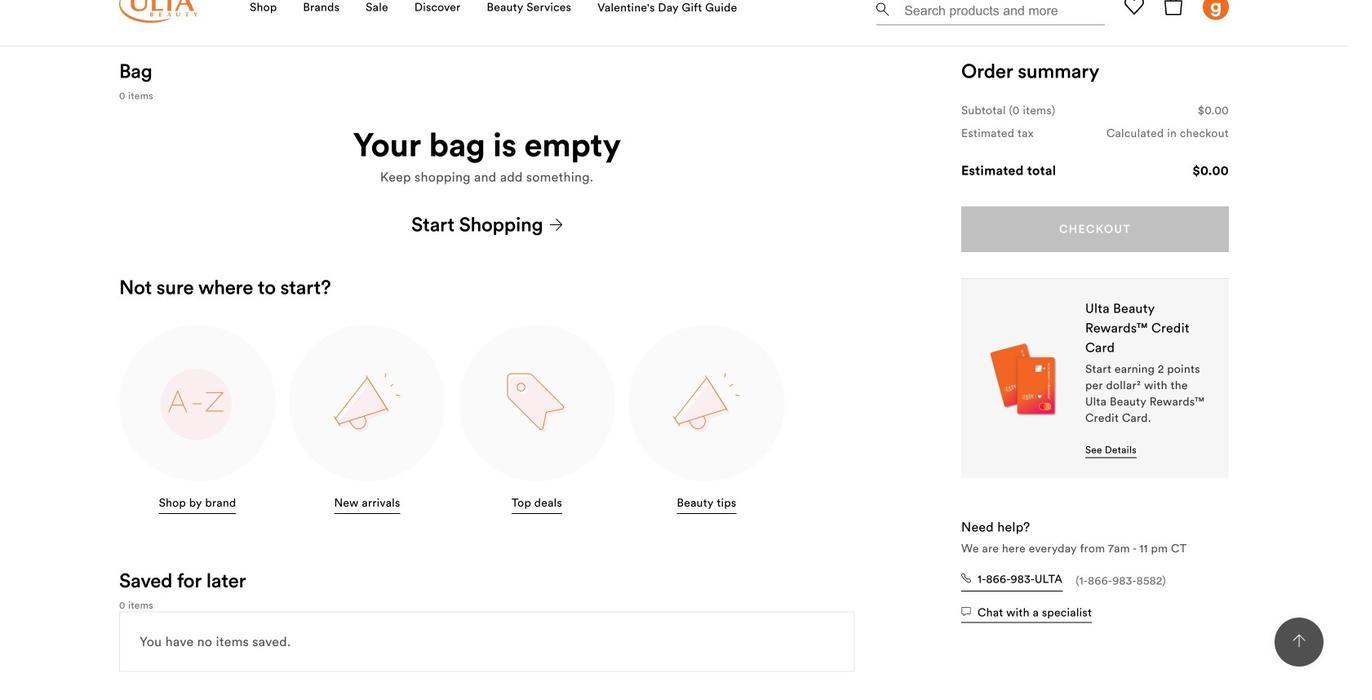 Task type: vqa. For each thing, say whether or not it's contained in the screenshot.
EXFOLIATORS
no



Task type: locate. For each thing, give the bounding box(es) containing it.
None search field
[[877, 0, 1106, 29]]

0 items in bag image
[[1164, 0, 1184, 15]]

back to top image
[[1293, 635, 1307, 648]]

withicon image
[[962, 573, 972, 583], [962, 607, 972, 617]]

favorites icon image
[[1125, 0, 1145, 15]]

0 vertical spatial withicon image
[[962, 573, 972, 583]]

1 withicon image from the top
[[962, 573, 972, 583]]

1 vertical spatial withicon image
[[962, 607, 972, 617]]

Search products and more search field
[[903, 0, 1101, 21]]



Task type: describe. For each thing, give the bounding box(es) containing it.
2 withicon image from the top
[[962, 607, 972, 617]]



